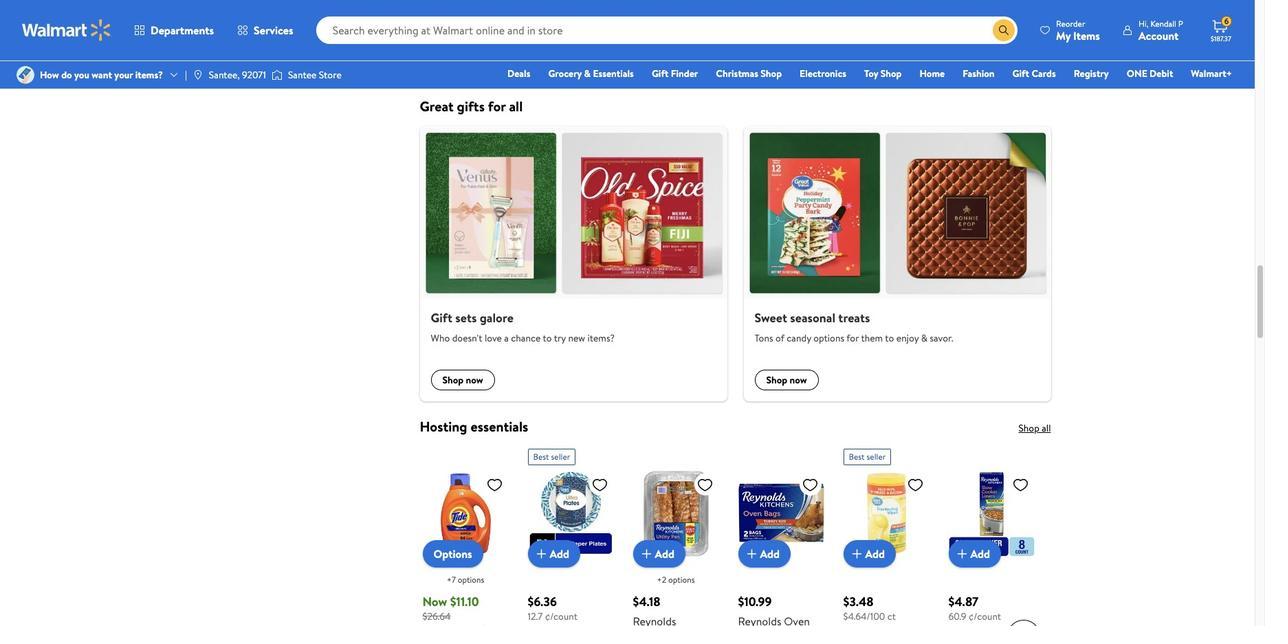 Task type: describe. For each thing, give the bounding box(es) containing it.
2 add from the left
[[655, 547, 675, 562]]

do
[[61, 68, 72, 82]]

gifts
[[457, 97, 485, 116]]

gift for finder
[[652, 67, 669, 81]]

$6.36 12.7 ¢/count
[[528, 594, 578, 624]]

product group containing $6.36
[[528, 444, 614, 627]]

shop up the add to favorites list, reynolds kitchens slow cooker liners, regular (fits 3-8 quarts), 8 count icon at right
[[1019, 422, 1040, 436]]

$10.99
[[739, 594, 772, 611]]

add to cart image for $6.36
[[534, 546, 550, 563]]

christmas
[[716, 67, 759, 81]]

add for $4.87
[[971, 547, 991, 562]]

tide liquid laundry detergent, original, 64 loads 92 fl oz, he compatible image
[[423, 471, 509, 557]]

store
[[319, 68, 342, 82]]

galore
[[480, 309, 514, 327]]

departments button
[[122, 14, 226, 47]]

santee, 92071
[[209, 68, 266, 82]]

product group containing $4.18
[[633, 444, 719, 627]]

home
[[920, 67, 945, 81]]

gift finder
[[652, 67, 699, 81]]

one debit
[[1128, 67, 1174, 81]]

cards
[[1032, 67, 1057, 81]]

shop all
[[1019, 422, 1052, 436]]

items? inside gift sets galore who doesn't love a chance to try new items?
[[588, 332, 615, 346]]

gift sets galore list item
[[412, 127, 736, 402]]

christmas shop
[[716, 67, 782, 81]]

gift cards
[[1013, 67, 1057, 81]]

$26.64
[[423, 610, 451, 624]]

chance
[[511, 332, 541, 346]]

Walmart Site-Wide search field
[[316, 17, 1018, 44]]

next slide for product carousel list image
[[1008, 620, 1041, 627]]

add to cart image for $4.87
[[955, 546, 971, 563]]

add button for $3.48
[[844, 541, 897, 568]]

new
[[569, 332, 586, 346]]

great value ultra disposable paper dinner plates, white, 10 inch, 50 plates, patterned image
[[528, 471, 614, 557]]

$4.64/100
[[844, 610, 886, 624]]

product group containing $10.99
[[739, 444, 825, 627]]

toy shop
[[865, 67, 902, 81]]

add to favorites list, reynolds oven bags, turkey size, 2 ct image
[[803, 477, 819, 494]]

$3.48 $4.64/100 ct
[[844, 594, 897, 624]]

one
[[1128, 67, 1148, 81]]

seasonal
[[791, 309, 836, 327]]

add to favorites list, great value lemon scent disinfecting wipes, 75 count, 1 lbs, 5.5 ounce image
[[908, 477, 924, 494]]

gift finder link
[[646, 66, 705, 81]]

to inside gift sets galore who doesn't love a chance to try new items?
[[543, 332, 552, 346]]

shop now for sets
[[443, 374, 484, 387]]

+7
[[447, 575, 456, 586]]

$4.87 60.9 ¢/count
[[949, 594, 1002, 624]]

sweet seasonal treats tons of candy options for them to enjoy & savor.
[[755, 309, 954, 346]]

12.7
[[528, 610, 543, 624]]

home link
[[914, 66, 952, 81]]

electronics link
[[794, 66, 853, 81]]

doesn't
[[452, 332, 483, 346]]

great
[[420, 97, 454, 116]]

services
[[254, 23, 294, 38]]

+7 options
[[447, 575, 485, 586]]

0 vertical spatial items?
[[135, 68, 163, 82]]

 image for santee store
[[272, 68, 283, 82]]

best seller for $3.48
[[849, 451, 886, 463]]

essentials
[[593, 67, 634, 81]]

fashion
[[963, 67, 995, 81]]

reorder
[[1057, 18, 1086, 29]]

savor.
[[930, 332, 954, 346]]

deals link
[[502, 66, 537, 81]]

|
[[185, 68, 187, 82]]

hi,
[[1139, 18, 1149, 29]]

fashion link
[[957, 66, 1001, 81]]

reynolds kitchens heavy duty grilling pan, 13.25 x 9.63 x 3.5 inches image
[[633, 471, 719, 557]]

shop now for seasonal
[[767, 374, 808, 387]]

candy
[[787, 332, 812, 346]]

grocery
[[549, 67, 582, 81]]

0 vertical spatial all
[[509, 97, 523, 116]]

add button for $6.36
[[528, 541, 581, 568]]

enjoy
[[897, 332, 919, 346]]

treats
[[839, 309, 871, 327]]

deals
[[508, 67, 531, 81]]

options link
[[423, 541, 483, 568]]

gift for sets
[[431, 309, 453, 327]]

departments
[[151, 23, 214, 38]]

1 horizontal spatial all
[[1043, 422, 1052, 436]]

for inside sweet seasonal treats tons of candy options for them to enjoy & savor.
[[847, 332, 860, 346]]

sweet seasonal treats list item
[[736, 127, 1060, 402]]

product group containing $3.48
[[844, 444, 930, 627]]

$187.37
[[1212, 34, 1232, 43]]

you
[[74, 68, 89, 82]]

60.9
[[949, 610, 967, 624]]

grocery & essentials
[[549, 67, 634, 81]]

now $11.10 $26.64
[[423, 594, 479, 624]]

shop right toy
[[881, 67, 902, 81]]

walmart image
[[22, 19, 111, 41]]

now
[[423, 594, 447, 611]]

services button
[[226, 14, 305, 47]]

account
[[1139, 28, 1179, 43]]

how do you want your items?
[[40, 68, 163, 82]]



Task type: locate. For each thing, give the bounding box(es) containing it.
$4.87
[[949, 594, 979, 611]]

1 add from the left
[[550, 547, 570, 562]]

gift sets galore who doesn't love a chance to try new items?
[[431, 309, 615, 346]]

gift inside gift sets galore who doesn't love a chance to try new items?
[[431, 309, 453, 327]]

0 horizontal spatial shop now
[[443, 374, 484, 387]]

gift for cards
[[1013, 67, 1030, 81]]

¢/count for $6.36
[[545, 610, 578, 624]]

2 horizontal spatial gift
[[1013, 67, 1030, 81]]

1 horizontal spatial now
[[790, 374, 808, 387]]

seller for $6.36
[[551, 451, 571, 463]]

best
[[534, 451, 549, 463], [849, 451, 865, 463]]

walmart+ link
[[1186, 66, 1239, 81]]

want
[[92, 68, 112, 82]]

add to cart image for 'reynolds kitchens heavy duty grilling pan, 13.25 x 9.63 x 3.5 inches' image
[[639, 546, 655, 563]]

shop now inside the gift sets galore list item
[[443, 374, 484, 387]]

 image
[[17, 66, 34, 84]]

2 product group from the left
[[528, 444, 614, 627]]

reynolds kitchens slow cooker liners, regular (fits 3-8 quarts), 8 count image
[[949, 471, 1035, 557]]

add to cart image up $4.87 on the right bottom of page
[[955, 546, 971, 563]]

one debit link
[[1121, 66, 1180, 81]]

add up $10.99
[[761, 547, 780, 562]]

1 add to cart image from the left
[[639, 546, 655, 563]]

1 seller from the left
[[551, 451, 571, 463]]

¢/count
[[545, 610, 578, 624], [969, 610, 1002, 624]]

2 ¢/count from the left
[[969, 610, 1002, 624]]

 image right |
[[193, 69, 204, 81]]

my
[[1057, 28, 1071, 43]]

to left try
[[543, 332, 552, 346]]

add up $4.87 on the right bottom of page
[[971, 547, 991, 562]]

6 product group from the left
[[949, 444, 1035, 627]]

1 horizontal spatial options
[[669, 575, 695, 586]]

3 add to cart image from the left
[[955, 546, 971, 563]]

add to favorites list, reynolds kitchens heavy duty grilling pan, 13.25 x 9.63 x 3.5 inches image
[[697, 477, 714, 494]]

$11.10
[[450, 594, 479, 611]]

1 horizontal spatial &
[[922, 332, 928, 346]]

product group containing $4.87
[[949, 444, 1035, 627]]

1 horizontal spatial best
[[849, 451, 865, 463]]

$4.18
[[633, 594, 661, 611]]

4 product group from the left
[[739, 444, 825, 627]]

sweet
[[755, 309, 788, 327]]

& inside sweet seasonal treats tons of candy options for them to enjoy & savor.
[[922, 332, 928, 346]]

6 $187.37
[[1212, 15, 1232, 43]]

1 horizontal spatial gift
[[652, 67, 669, 81]]

best up great value lemon scent disinfecting wipes, 75 count, 1 lbs, 5.5 ounce image
[[849, 451, 865, 463]]

gift cards link
[[1007, 66, 1063, 81]]

3 product group from the left
[[633, 444, 719, 627]]

shop down who
[[443, 374, 464, 387]]

finder
[[671, 67, 699, 81]]

1 shop now from the left
[[443, 374, 484, 387]]

0 horizontal spatial add to cart image
[[534, 546, 550, 563]]

0 horizontal spatial options
[[458, 575, 485, 586]]

6
[[1225, 15, 1230, 27]]

options
[[814, 332, 845, 346], [458, 575, 485, 586], [669, 575, 695, 586]]

list containing gift sets galore
[[412, 127, 1060, 402]]

toy
[[865, 67, 879, 81]]

to inside sweet seasonal treats tons of candy options for them to enjoy & savor.
[[886, 332, 895, 346]]

1 horizontal spatial shop now
[[767, 374, 808, 387]]

shop now inside sweet seasonal treats list item
[[767, 374, 808, 387]]

shop now
[[443, 374, 484, 387], [767, 374, 808, 387]]

0 vertical spatial for
[[488, 97, 506, 116]]

a
[[505, 332, 509, 346]]

pickup & delivery of beer, wine & more. from classic brews to seasonal favorites. order now. image
[[431, 0, 1041, 64]]

options down seasonal
[[814, 332, 845, 346]]

add to favorites list, great value ultra disposable paper dinner plates, white, 10 inch, 50 plates, patterned image
[[592, 477, 609, 494]]

1 now from the left
[[466, 374, 484, 387]]

2 add to cart image from the left
[[744, 546, 761, 563]]

seller up great value ultra disposable paper dinner plates, white, 10 inch, 50 plates, patterned image
[[551, 451, 571, 463]]

options
[[434, 547, 472, 562]]

1 product group from the left
[[423, 444, 509, 627]]

2 horizontal spatial add to cart image
[[955, 546, 971, 563]]

ct
[[888, 610, 897, 624]]

add button up the +2
[[633, 541, 686, 568]]

best seller for $6.36
[[534, 451, 571, 463]]

1 horizontal spatial for
[[847, 332, 860, 346]]

add to cart image up '$6.36'
[[534, 546, 550, 563]]

&
[[585, 67, 591, 81], [922, 332, 928, 346]]

add up $3.48 on the right of page
[[866, 547, 886, 562]]

1 horizontal spatial to
[[886, 332, 895, 346]]

add to favorites list, reynolds kitchens slow cooker liners, regular (fits 3-8 quarts), 8 count image
[[1013, 477, 1030, 494]]

0 horizontal spatial to
[[543, 332, 552, 346]]

1 best from the left
[[534, 451, 549, 463]]

+2 options
[[657, 575, 695, 586]]

3 add button from the left
[[739, 541, 791, 568]]

your
[[114, 68, 133, 82]]

options right +7
[[458, 575, 485, 586]]

2 now from the left
[[790, 374, 808, 387]]

seller
[[551, 451, 571, 463], [867, 451, 886, 463]]

options for +7 options
[[458, 575, 485, 586]]

try
[[554, 332, 566, 346]]

0 horizontal spatial best seller
[[534, 451, 571, 463]]

1 vertical spatial items?
[[588, 332, 615, 346]]

shop inside the gift sets galore list item
[[443, 374, 464, 387]]

now inside the gift sets galore list item
[[466, 374, 484, 387]]

¢/count right the 60.9 at the right
[[969, 610, 1002, 624]]

great value lemon scent disinfecting wipes, 75 count, 1 lbs, 5.5 ounce image
[[844, 471, 930, 557]]

shop inside "link"
[[761, 67, 782, 81]]

reorder my items
[[1057, 18, 1101, 43]]

add for $3.48
[[866, 547, 886, 562]]

 image right 92071
[[272, 68, 283, 82]]

1 horizontal spatial seller
[[867, 451, 886, 463]]

1 horizontal spatial  image
[[272, 68, 283, 82]]

gift
[[652, 67, 669, 81], [1013, 67, 1030, 81], [431, 309, 453, 327]]

5 add from the left
[[971, 547, 991, 562]]

Search search field
[[316, 17, 1018, 44]]

reynolds oven bags, turkey size, 2 ct image
[[739, 471, 825, 557]]

5 add button from the left
[[949, 541, 1002, 568]]

shop down of
[[767, 374, 788, 387]]

now for seasonal
[[790, 374, 808, 387]]

options for +2 options
[[669, 575, 695, 586]]

1 ¢/count from the left
[[545, 610, 578, 624]]

0 horizontal spatial seller
[[551, 451, 571, 463]]

for right gifts
[[488, 97, 506, 116]]

add to cart image
[[534, 546, 550, 563], [744, 546, 761, 563], [955, 546, 971, 563]]

add button up $10.99
[[739, 541, 791, 568]]

add button for $4.87
[[949, 541, 1002, 568]]

0 horizontal spatial ¢/count
[[545, 610, 578, 624]]

santee
[[288, 68, 317, 82]]

now down "candy"
[[790, 374, 808, 387]]

1 horizontal spatial best seller
[[849, 451, 886, 463]]

to right them
[[886, 332, 895, 346]]

 image
[[272, 68, 283, 82], [193, 69, 204, 81]]

items
[[1074, 28, 1101, 43]]

shop now down doesn't
[[443, 374, 484, 387]]

gift left finder
[[652, 67, 669, 81]]

best for $3.48
[[849, 451, 865, 463]]

essentials
[[471, 418, 529, 436]]

2 to from the left
[[886, 332, 895, 346]]

great gifts for all
[[420, 97, 523, 116]]

add to cart image up $10.99
[[744, 546, 761, 563]]

0 horizontal spatial &
[[585, 67, 591, 81]]

¢/count right 12.7 at left
[[545, 610, 578, 624]]

0 horizontal spatial items?
[[135, 68, 163, 82]]

0 horizontal spatial for
[[488, 97, 506, 116]]

now inside sweet seasonal treats list item
[[790, 374, 808, 387]]

add up '$6.36'
[[550, 547, 570, 562]]

4 add button from the left
[[844, 541, 897, 568]]

$6.36
[[528, 594, 557, 611]]

all
[[509, 97, 523, 116], [1043, 422, 1052, 436]]

0 horizontal spatial now
[[466, 374, 484, 387]]

0 horizontal spatial best
[[534, 451, 549, 463]]

of
[[776, 332, 785, 346]]

0 vertical spatial &
[[585, 67, 591, 81]]

now down doesn't
[[466, 374, 484, 387]]

add to cart image up $4.18 on the right bottom
[[639, 546, 655, 563]]

add button up $3.48 on the right of page
[[844, 541, 897, 568]]

santee store
[[288, 68, 342, 82]]

best seller up great value lemon scent disinfecting wipes, 75 count, 1 lbs, 5.5 ounce image
[[849, 451, 886, 463]]

+2
[[657, 575, 667, 586]]

hosting
[[420, 418, 468, 436]]

christmas shop link
[[710, 66, 789, 81]]

registry link
[[1068, 66, 1116, 81]]

shop now down of
[[767, 374, 808, 387]]

4 add from the left
[[866, 547, 886, 562]]

product group containing now $11.10
[[423, 444, 509, 627]]

sets
[[456, 309, 477, 327]]

add to cart image for great value lemon scent disinfecting wipes, 75 count, 1 lbs, 5.5 ounce image
[[849, 546, 866, 563]]

shop right "christmas"
[[761, 67, 782, 81]]

0 horizontal spatial  image
[[193, 69, 204, 81]]

¢/count inside $6.36 12.7 ¢/count
[[545, 610, 578, 624]]

now for sets
[[466, 374, 484, 387]]

2 add button from the left
[[633, 541, 686, 568]]

list
[[412, 127, 1060, 402]]

options inside sweet seasonal treats tons of candy options for them to enjoy & savor.
[[814, 332, 845, 346]]

0 horizontal spatial gift
[[431, 309, 453, 327]]

add button up $4.87 on the right bottom of page
[[949, 541, 1002, 568]]

gift up who
[[431, 309, 453, 327]]

add to cart image up $3.48 on the right of page
[[849, 546, 866, 563]]

seller up great value lemon scent disinfecting wipes, 75 count, 1 lbs, 5.5 ounce image
[[867, 451, 886, 463]]

electronics
[[800, 67, 847, 81]]

1 add button from the left
[[528, 541, 581, 568]]

how
[[40, 68, 59, 82]]

1 vertical spatial all
[[1043, 422, 1052, 436]]

shop inside sweet seasonal treats list item
[[767, 374, 788, 387]]

2 horizontal spatial options
[[814, 332, 845, 346]]

1 best seller from the left
[[534, 451, 571, 463]]

1 to from the left
[[543, 332, 552, 346]]

to
[[543, 332, 552, 346], [886, 332, 895, 346]]

2 seller from the left
[[867, 451, 886, 463]]

best seller up great value ultra disposable paper dinner plates, white, 10 inch, 50 plates, patterned image
[[534, 451, 571, 463]]

2 add to cart image from the left
[[849, 546, 866, 563]]

1 horizontal spatial ¢/count
[[969, 610, 1002, 624]]

shop
[[761, 67, 782, 81], [881, 67, 902, 81], [443, 374, 464, 387], [767, 374, 788, 387], [1019, 422, 1040, 436]]

2 shop now from the left
[[767, 374, 808, 387]]

seller for $3.48
[[867, 451, 886, 463]]

5 product group from the left
[[844, 444, 930, 627]]

who
[[431, 332, 450, 346]]

1 vertical spatial &
[[922, 332, 928, 346]]

add to favorites list, tide liquid laundry detergent, original, 64 loads 92 fl oz, he compatible image
[[487, 477, 503, 494]]

92071
[[242, 68, 266, 82]]

¢/count for $4.87
[[969, 610, 1002, 624]]

now
[[466, 374, 484, 387], [790, 374, 808, 387]]

0 horizontal spatial add to cart image
[[639, 546, 655, 563]]

gift left cards
[[1013, 67, 1030, 81]]

items? right new at the bottom left
[[588, 332, 615, 346]]

items? right your
[[135, 68, 163, 82]]

search icon image
[[999, 25, 1010, 36]]

3 add from the left
[[761, 547, 780, 562]]

1 add to cart image from the left
[[534, 546, 550, 563]]

tons
[[755, 332, 774, 346]]

best up great value ultra disposable paper dinner plates, white, 10 inch, 50 plates, patterned image
[[534, 451, 549, 463]]

walmart+
[[1192, 67, 1233, 81]]

2 best seller from the left
[[849, 451, 886, 463]]

options right the +2
[[669, 575, 695, 586]]

2 best from the left
[[849, 451, 865, 463]]

add to cart image
[[639, 546, 655, 563], [849, 546, 866, 563]]

$3.48
[[844, 594, 874, 611]]

1 horizontal spatial items?
[[588, 332, 615, 346]]

items?
[[135, 68, 163, 82], [588, 332, 615, 346]]

add button up '$6.36'
[[528, 541, 581, 568]]

for left them
[[847, 332, 860, 346]]

1 vertical spatial for
[[847, 332, 860, 346]]

grocery & essentials link
[[542, 66, 641, 81]]

1 horizontal spatial add to cart image
[[849, 546, 866, 563]]

hi, kendall p account
[[1139, 18, 1184, 43]]

1 horizontal spatial add to cart image
[[744, 546, 761, 563]]

add
[[550, 547, 570, 562], [655, 547, 675, 562], [761, 547, 780, 562], [866, 547, 886, 562], [971, 547, 991, 562]]

registry
[[1075, 67, 1110, 81]]

best seller
[[534, 451, 571, 463], [849, 451, 886, 463]]

best for $6.36
[[534, 451, 549, 463]]

santee,
[[209, 68, 240, 82]]

& right 'enjoy'
[[922, 332, 928, 346]]

add up the +2
[[655, 547, 675, 562]]

 image for santee, 92071
[[193, 69, 204, 81]]

add for $6.36
[[550, 547, 570, 562]]

shop all link
[[1019, 422, 1052, 436]]

kendall
[[1151, 18, 1177, 29]]

¢/count inside '$4.87 60.9 ¢/count'
[[969, 610, 1002, 624]]

& right grocery
[[585, 67, 591, 81]]

debit
[[1150, 67, 1174, 81]]

product group
[[423, 444, 509, 627], [528, 444, 614, 627], [633, 444, 719, 627], [739, 444, 825, 627], [844, 444, 930, 627], [949, 444, 1035, 627]]

0 horizontal spatial all
[[509, 97, 523, 116]]



Task type: vqa. For each thing, say whether or not it's contained in the screenshot.
the Christmas
yes



